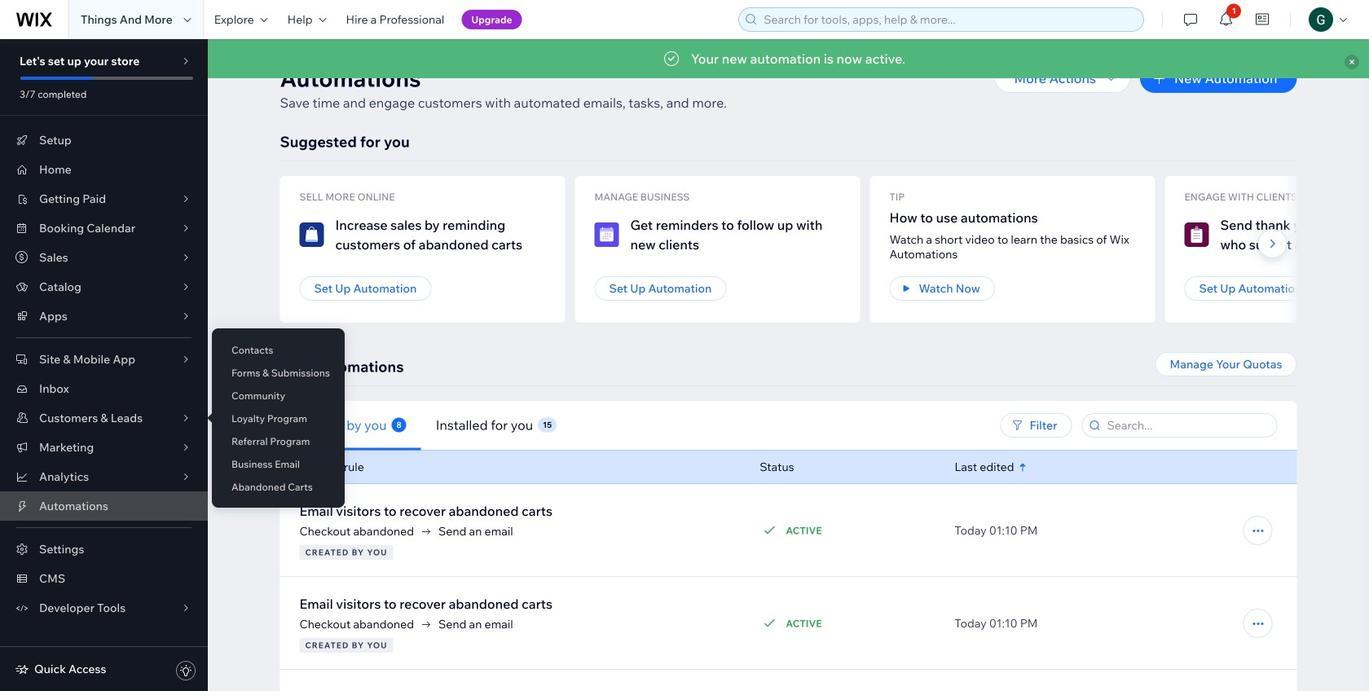Task type: vqa. For each thing, say whether or not it's contained in the screenshot.
Design Site in the button
no



Task type: locate. For each thing, give the bounding box(es) containing it.
Search for tools, apps, help & more... field
[[759, 8, 1139, 31]]

1 horizontal spatial category image
[[595, 222, 619, 247]]

2 horizontal spatial category image
[[1185, 222, 1209, 247]]

sidebar element
[[0, 39, 208, 691]]

category image
[[300, 222, 324, 247], [595, 222, 619, 247], [1185, 222, 1209, 247]]

list
[[280, 176, 1369, 323]]

tab list
[[280, 401, 797, 450]]

0 horizontal spatial category image
[[300, 222, 324, 247]]

alert
[[208, 39, 1369, 78]]



Task type: describe. For each thing, give the bounding box(es) containing it.
2 category image from the left
[[595, 222, 619, 247]]

3 category image from the left
[[1185, 222, 1209, 247]]

Search... field
[[1102, 414, 1272, 437]]

1 category image from the left
[[300, 222, 324, 247]]



